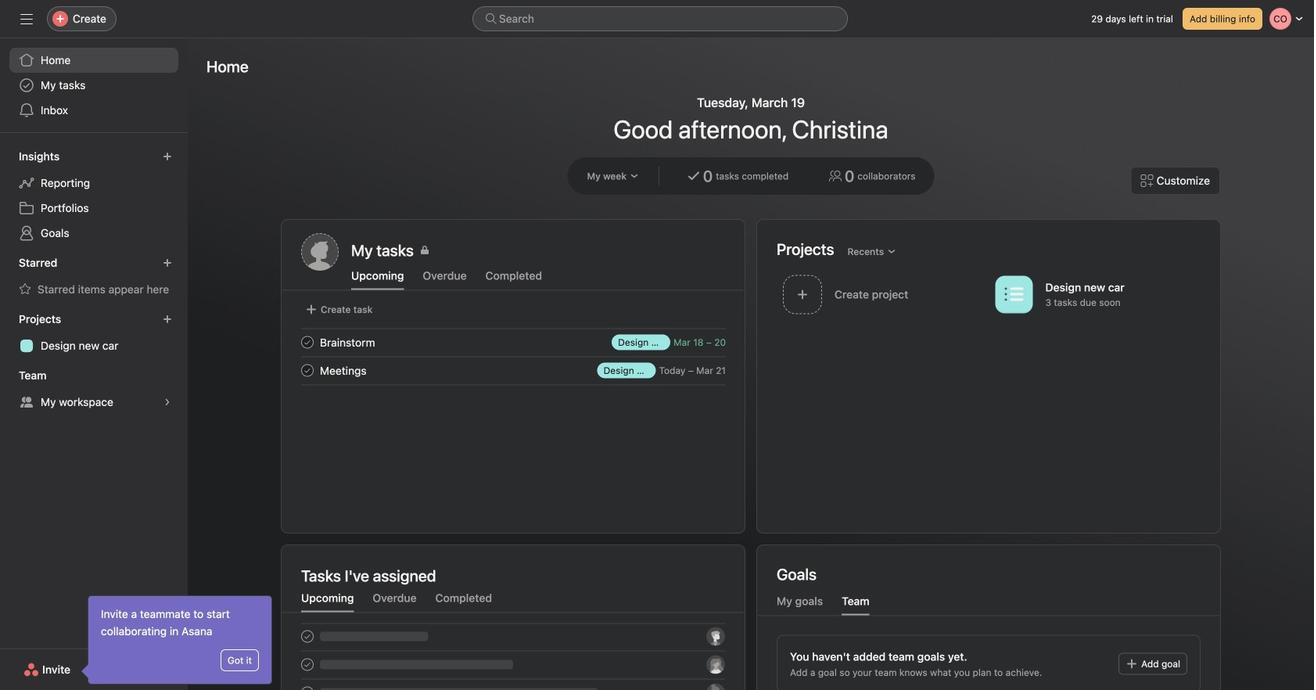 Task type: locate. For each thing, give the bounding box(es) containing it.
2 mark complete image from the top
[[298, 361, 317, 380]]

list box
[[473, 6, 848, 31]]

mark complete image for mark complete option
[[298, 361, 317, 380]]

1 vertical spatial mark complete image
[[298, 361, 317, 380]]

add items to starred image
[[163, 258, 172, 268]]

list item
[[777, 271, 989, 318], [282, 328, 745, 356], [282, 356, 745, 385]]

mark complete image up mark complete option
[[298, 333, 317, 352]]

new project or portfolio image
[[163, 315, 172, 324]]

0 vertical spatial mark complete image
[[298, 333, 317, 352]]

1 mark complete image from the top
[[298, 333, 317, 352]]

global element
[[0, 38, 188, 132]]

mark complete image down mark complete checkbox
[[298, 361, 317, 380]]

Mark complete checkbox
[[298, 333, 317, 352]]

tooltip
[[84, 596, 272, 684]]

add profile photo image
[[301, 233, 339, 271]]

Mark complete checkbox
[[298, 361, 317, 380]]

mark complete image
[[298, 333, 317, 352], [298, 361, 317, 380]]



Task type: describe. For each thing, give the bounding box(es) containing it.
hide sidebar image
[[20, 13, 33, 25]]

starred element
[[0, 249, 188, 305]]

teams element
[[0, 361, 188, 418]]

see details, my workspace image
[[163, 397, 172, 407]]

list image
[[1005, 285, 1024, 304]]

projects element
[[0, 305, 188, 361]]

insights element
[[0, 142, 188, 249]]

new insights image
[[163, 152, 172, 161]]

mark complete image for mark complete checkbox
[[298, 333, 317, 352]]



Task type: vqa. For each thing, say whether or not it's contained in the screenshot.
Insights element
yes



